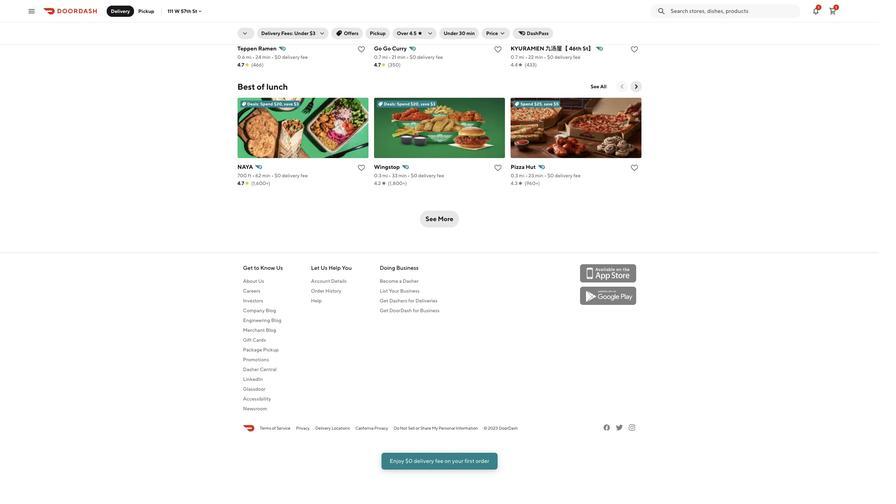 Task type: locate. For each thing, give the bounding box(es) containing it.
2 1 from the left
[[836, 5, 837, 9]]

order history link
[[311, 288, 352, 295]]

1 0.7 from the left
[[374, 54, 381, 60]]

1 horizontal spatial dasher
[[403, 279, 419, 284]]

spend for naya
[[260, 101, 273, 107]]

min right 22
[[535, 54, 543, 60]]

hut
[[526, 164, 536, 170]]

terms of service
[[260, 426, 291, 431]]

see left all
[[591, 84, 599, 89]]

30
[[459, 31, 465, 36]]

2 horizontal spatial $3
[[431, 101, 436, 107]]

doordash right 2023 on the bottom right
[[499, 426, 518, 431]]

1 horizontal spatial help
[[329, 265, 341, 272]]

blog for merchant blog
[[266, 328, 276, 333]]

min for wingstop
[[399, 173, 407, 179]]

min for kyuramen 九汤屋【 46th st】
[[535, 54, 543, 60]]

for for dashers
[[408, 298, 415, 304]]

• right ft
[[252, 173, 254, 179]]

33
[[392, 173, 398, 179]]

0 vertical spatial of
[[257, 82, 265, 91]]

$​0 for teppen ramen
[[275, 54, 281, 60]]

0 items, open order cart image
[[829, 7, 837, 15]]

account details link
[[311, 278, 352, 285]]

0 horizontal spatial go
[[374, 45, 382, 52]]

dasher
[[403, 279, 419, 284], [243, 367, 259, 373]]

doordash down the dashers
[[389, 308, 412, 314]]

0 vertical spatial pickup button
[[134, 5, 158, 17]]

2 horizontal spatial spend
[[521, 101, 533, 107]]

1 vertical spatial pickup button
[[366, 28, 390, 39]]

0 vertical spatial delivery
[[111, 8, 130, 14]]

see inside button
[[426, 215, 437, 223]]

$20,
[[274, 101, 283, 107], [411, 101, 420, 107]]

0 horizontal spatial 0.7
[[374, 54, 381, 60]]

click to add this store to your saved list image down price button in the top of the page
[[494, 45, 502, 54]]

2 0.7 from the left
[[511, 54, 518, 60]]

$3
[[310, 31, 316, 36], [294, 101, 299, 107], [431, 101, 436, 107]]

1 horizontal spatial $3
[[310, 31, 316, 36]]

3 save from the left
[[544, 101, 553, 107]]

0.7 for kyuramen 九汤屋【 46th st】
[[511, 54, 518, 60]]

1 vertical spatial dasher
[[243, 367, 259, 373]]

2 vertical spatial pickup
[[263, 347, 279, 353]]

(350)
[[388, 62, 401, 68]]

$20, for wingstop
[[411, 101, 420, 107]]

1 horizontal spatial under
[[444, 31, 458, 36]]

1 deals: from the left
[[247, 101, 259, 107]]

0 horizontal spatial help
[[311, 298, 322, 304]]

4.7 for teppen
[[237, 62, 244, 68]]

0 horizontal spatial pickup button
[[134, 5, 158, 17]]

1 for notification bell image in the top of the page
[[818, 5, 820, 9]]

$​0 for go go curry
[[410, 54, 416, 60]]

0.3 up 4.3
[[511, 173, 518, 179]]

0 vertical spatial click to add this store to your saved list image
[[494, 45, 502, 54]]

california privacy link
[[356, 426, 388, 432]]

delivery for go go curry
[[417, 54, 435, 60]]

1 horizontal spatial of
[[272, 426, 276, 431]]

pickup button up go go curry
[[366, 28, 390, 39]]

deals: spend $20, save $3 for naya
[[247, 101, 299, 107]]

blog down 'engineering blog' link
[[266, 328, 276, 333]]

2 deals: from the left
[[384, 101, 396, 107]]

under 30 min
[[444, 31, 475, 36]]

see
[[591, 84, 599, 89], [426, 215, 437, 223]]

0 vertical spatial dasher
[[403, 279, 419, 284]]

delivery for delivery locations
[[315, 426, 331, 431]]

delivery for delivery fees: under $3
[[261, 31, 280, 36]]

2 $20, from the left
[[411, 101, 420, 107]]

1 horizontal spatial doordash
[[499, 426, 518, 431]]

1 vertical spatial for
[[413, 308, 419, 314]]

1 horizontal spatial deals: spend $20, save $3
[[384, 101, 436, 107]]

pickup down gift cards link
[[263, 347, 279, 353]]

blog down investors link
[[266, 308, 276, 314]]

business up get dashers for deliveries link
[[400, 288, 420, 294]]

1 horizontal spatial pickup
[[263, 347, 279, 353]]

$​0 down ramen
[[275, 54, 281, 60]]

• right 23
[[545, 173, 547, 179]]

2 vertical spatial delivery
[[315, 426, 331, 431]]

business down deliveries
[[420, 308, 440, 314]]

min right 30
[[466, 31, 475, 36]]

save for naya
[[284, 101, 293, 107]]

delivery for kyuramen 九汤屋【 46th st】
[[555, 54, 572, 60]]

careers link
[[243, 288, 283, 295]]

offers
[[344, 31, 359, 36]]

2 vertical spatial blog
[[266, 328, 276, 333]]

us right know
[[276, 265, 283, 272]]

0 vertical spatial see
[[591, 84, 599, 89]]

24
[[256, 54, 261, 60]]

1 button
[[826, 4, 840, 18]]

privacy right service
[[296, 426, 310, 431]]

$3 for wingstop
[[431, 101, 436, 107]]

2 vertical spatial get
[[380, 308, 388, 314]]

dashpass button
[[513, 28, 553, 39]]

order
[[476, 458, 489, 465]]

0.3 for pizza hut
[[511, 173, 518, 179]]

0 horizontal spatial spend
[[260, 101, 273, 107]]

package pickup link
[[243, 347, 283, 354]]

0 horizontal spatial save
[[284, 101, 293, 107]]

for up get doordash for business link
[[408, 298, 415, 304]]

0 horizontal spatial doordash
[[389, 308, 412, 314]]

min right 24
[[262, 54, 271, 60]]

become a dasher link
[[380, 278, 440, 285]]

you
[[342, 265, 352, 272]]

lunch
[[266, 82, 288, 91]]

min right 23
[[535, 173, 544, 179]]

accessibility link
[[243, 396, 283, 403]]

deals: for wingstop
[[384, 101, 396, 107]]

for down get dashers for deliveries link
[[413, 308, 419, 314]]

next button of carousel image
[[633, 83, 640, 90]]

• right 62
[[272, 173, 274, 179]]

history
[[325, 288, 341, 294]]

us
[[276, 265, 283, 272], [321, 265, 328, 272], [258, 279, 264, 284]]

us for let us help you
[[321, 265, 328, 272]]

0 horizontal spatial of
[[257, 82, 265, 91]]

0 vertical spatial pickup
[[138, 8, 154, 14]]

0 vertical spatial blog
[[266, 308, 276, 314]]

0 horizontal spatial click to add this store to your saved list image
[[357, 164, 366, 172]]

dasher up linkedin
[[243, 367, 259, 373]]

1 under from the left
[[294, 31, 309, 36]]

us up careers link
[[258, 279, 264, 284]]

0 horizontal spatial under
[[294, 31, 309, 36]]

2 horizontal spatial save
[[544, 101, 553, 107]]

0 horizontal spatial dasher
[[243, 367, 259, 373]]

min for pizza hut
[[535, 173, 544, 179]]

2 0.3 from the left
[[511, 173, 518, 179]]

pickup left 111
[[138, 8, 154, 14]]

fee for teppen ramen
[[301, 54, 308, 60]]

0 horizontal spatial 0.3
[[374, 173, 382, 179]]

1 vertical spatial click to add this store to your saved list image
[[357, 164, 366, 172]]

under
[[294, 31, 309, 36], [444, 31, 458, 36]]

click to add this store to your saved list image left wingstop
[[357, 164, 366, 172]]

$​0 down kyuramen 九汤屋【 46th st】
[[547, 54, 554, 60]]

min right 33
[[399, 173, 407, 179]]

1 horizontal spatial 0.3
[[511, 173, 518, 179]]

delivery down "over 4.5" "button"
[[417, 54, 435, 60]]

1 1 from the left
[[818, 5, 820, 9]]

accessibility
[[243, 397, 271, 402]]

mi left 22
[[519, 54, 524, 60]]

kyuramen
[[511, 45, 544, 52]]

doordash on facebook image
[[603, 424, 611, 432]]

• down kyuramen 九汤屋【 46th st】
[[544, 54, 546, 60]]

1 vertical spatial blog
[[271, 318, 282, 324]]

(1,600+)
[[251, 181, 270, 186]]

click to add this store to your saved list image
[[494, 45, 502, 54], [357, 164, 366, 172]]

2 horizontal spatial delivery
[[315, 426, 331, 431]]

help down order
[[311, 298, 322, 304]]

4.7 down the 0.6
[[237, 62, 244, 68]]

locations
[[332, 426, 350, 431]]

investors link
[[243, 298, 283, 305]]

1 vertical spatial get
[[380, 298, 388, 304]]

0 vertical spatial get
[[243, 265, 253, 272]]

of right terms
[[272, 426, 276, 431]]

get doordash for business link
[[380, 307, 440, 314]]

delivery for naya
[[282, 173, 300, 179]]

1 horizontal spatial 0.7
[[511, 54, 518, 60]]

help left the "you"
[[329, 265, 341, 272]]

see more
[[426, 215, 454, 223]]

save for wingstop
[[421, 101, 430, 107]]

0.7 up 4.4
[[511, 54, 518, 60]]

0 horizontal spatial pickup
[[138, 8, 154, 14]]

pizza hut
[[511, 164, 536, 170]]

mi down pizza hut
[[519, 173, 525, 179]]

open menu image
[[27, 7, 36, 15]]

1 horizontal spatial privacy
[[375, 426, 388, 431]]

2 under from the left
[[444, 31, 458, 36]]

dashers
[[389, 298, 407, 304]]

of for terms
[[272, 426, 276, 431]]

1 go from the left
[[374, 45, 382, 52]]

engineering blog link
[[243, 317, 283, 324]]

1 horizontal spatial delivery
[[261, 31, 280, 36]]

click to add this store to your saved list image
[[357, 45, 366, 54], [631, 45, 639, 54], [494, 164, 502, 172], [631, 164, 639, 172]]

mi down wingstop
[[383, 173, 388, 179]]

min right 62
[[262, 173, 271, 179]]

min right 21
[[397, 54, 406, 60]]

delivery right 62
[[282, 173, 300, 179]]

0 horizontal spatial delivery
[[111, 8, 130, 14]]

merchant blog link
[[243, 327, 283, 334]]

0 horizontal spatial deals: spend $20, save $3
[[247, 101, 299, 107]]

get
[[243, 265, 253, 272], [380, 298, 388, 304], [380, 308, 388, 314]]

min for go go curry
[[397, 54, 406, 60]]

0 vertical spatial for
[[408, 298, 415, 304]]

2 privacy from the left
[[375, 426, 388, 431]]

1 spend from the left
[[260, 101, 273, 107]]

under right the fees:
[[294, 31, 309, 36]]

0.3 up 4.2
[[374, 173, 382, 179]]

delivery down delivery fees: under $3
[[282, 54, 300, 60]]

delivery right 23
[[555, 173, 573, 179]]

fee
[[301, 54, 308, 60], [436, 54, 443, 60], [573, 54, 581, 60], [301, 173, 308, 179], [437, 173, 444, 179], [574, 173, 581, 179], [435, 458, 443, 465]]

dasher central link
[[243, 366, 283, 373]]

mi for go go curry
[[382, 54, 388, 60]]

fee for pizza hut
[[574, 173, 581, 179]]

1 left 0 items, open order cart icon
[[818, 5, 820, 9]]

1 horizontal spatial deals:
[[384, 101, 396, 107]]

1 vertical spatial business
[[400, 288, 420, 294]]

0 horizontal spatial $3
[[294, 101, 299, 107]]

0.7 mi • 22 min • $​0 delivery fee
[[511, 54, 581, 60]]

see left more
[[426, 215, 437, 223]]

linkedin link
[[243, 376, 283, 383]]

1 vertical spatial pickup
[[370, 31, 386, 36]]

us right let
[[321, 265, 328, 272]]

company
[[243, 308, 265, 314]]

get for get dashers for deliveries
[[380, 298, 388, 304]]

1 deals: spend $20, save $3 from the left
[[247, 101, 299, 107]]

1 horizontal spatial pickup button
[[366, 28, 390, 39]]

linkedin
[[243, 377, 263, 382]]

see for see all
[[591, 84, 599, 89]]

see all
[[591, 84, 607, 89]]

delivery right $0 on the bottom left
[[414, 458, 434, 465]]

1 privacy from the left
[[296, 426, 310, 431]]

4.7
[[237, 62, 244, 68], [374, 62, 381, 68], [237, 181, 244, 186]]

save
[[284, 101, 293, 107], [421, 101, 430, 107], [544, 101, 553, 107]]

engineering
[[243, 318, 270, 324]]

0 horizontal spatial deals:
[[247, 101, 259, 107]]

1 horizontal spatial see
[[591, 84, 599, 89]]

2 horizontal spatial pickup
[[370, 31, 386, 36]]

1 vertical spatial doordash
[[499, 426, 518, 431]]

2 horizontal spatial us
[[321, 265, 328, 272]]

0 horizontal spatial 1
[[818, 5, 820, 9]]

$​0 right 21
[[410, 54, 416, 60]]

terms of service link
[[260, 426, 291, 432]]

1 save from the left
[[284, 101, 293, 107]]

0.7 mi • 21 min • $​0 delivery fee
[[374, 54, 443, 60]]

1 right notification bell image in the top of the page
[[836, 5, 837, 9]]

delivery down 九汤屋【
[[555, 54, 572, 60]]

newsroom link
[[243, 406, 283, 413]]

under left 30
[[444, 31, 458, 36]]

list your business link
[[380, 288, 440, 295]]

blog down 'company blog' link
[[271, 318, 282, 324]]

of right best
[[257, 82, 265, 91]]

pickup up go go curry
[[370, 31, 386, 36]]

$​0 right 23
[[548, 173, 554, 179]]

2 spend from the left
[[397, 101, 410, 107]]

1 vertical spatial of
[[272, 426, 276, 431]]

delivery
[[282, 54, 300, 60], [417, 54, 435, 60], [555, 54, 572, 60], [282, 173, 300, 179], [418, 173, 436, 179], [555, 173, 573, 179], [414, 458, 434, 465]]

do not sell or share my personal information
[[394, 426, 478, 431]]

0.3 for wingstop
[[374, 173, 382, 179]]

get for get to know us
[[243, 265, 253, 272]]

share
[[420, 426, 431, 431]]

1 vertical spatial delivery
[[261, 31, 280, 36]]

dasher up list your business link
[[403, 279, 419, 284]]

0 horizontal spatial us
[[258, 279, 264, 284]]

(433)
[[525, 62, 537, 68]]

delivery right 33
[[418, 173, 436, 179]]

privacy left do
[[375, 426, 388, 431]]

$​0 right 33
[[411, 173, 417, 179]]

1 horizontal spatial click to add this store to your saved list image
[[494, 45, 502, 54]]

1 horizontal spatial go
[[383, 45, 391, 52]]

0 horizontal spatial privacy
[[296, 426, 310, 431]]

1 horizontal spatial spend
[[397, 101, 410, 107]]

fee for kyuramen 九汤屋【 46th st】
[[573, 54, 581, 60]]

$​0 right 62
[[275, 173, 281, 179]]

mi for pizza hut
[[519, 173, 525, 179]]

1 horizontal spatial save
[[421, 101, 430, 107]]

(1,800+)
[[388, 181, 407, 186]]

21
[[392, 54, 396, 60]]

1 vertical spatial help
[[311, 298, 322, 304]]

2 deals: spend $20, save $3 from the left
[[384, 101, 436, 107]]

0.6
[[237, 54, 245, 60]]

enjoy
[[390, 458, 404, 465]]

2 save from the left
[[421, 101, 430, 107]]

account details
[[311, 279, 347, 284]]

• left 23
[[526, 173, 528, 179]]

Store search: begin typing to search for stores available on DoorDash text field
[[671, 7, 796, 15]]

mi right the 0.6
[[246, 54, 252, 60]]

0 horizontal spatial $20,
[[274, 101, 283, 107]]

curry
[[392, 45, 407, 52]]

1 vertical spatial see
[[426, 215, 437, 223]]

previous button of carousel image
[[619, 83, 626, 90]]

business up become a dasher link
[[396, 265, 419, 272]]

0 horizontal spatial see
[[426, 215, 437, 223]]

1 0.3 from the left
[[374, 173, 382, 179]]

your
[[389, 288, 399, 294]]

0.7 down go go curry
[[374, 54, 381, 60]]

1 horizontal spatial 1
[[836, 5, 837, 9]]

merchant blog
[[243, 328, 276, 333]]

4.7 left the (350)
[[374, 62, 381, 68]]

deals: for naya
[[247, 101, 259, 107]]

1 horizontal spatial $20,
[[411, 101, 420, 107]]

list your business
[[380, 288, 420, 294]]

• left 22
[[525, 54, 527, 60]]

pickup button left 111
[[134, 5, 158, 17]]

4.2
[[374, 181, 381, 186]]

1 inside 1 button
[[836, 5, 837, 9]]

get for get doordash for business
[[380, 308, 388, 314]]

111
[[168, 8, 173, 14]]

for
[[408, 298, 415, 304], [413, 308, 419, 314]]

know
[[260, 265, 275, 272]]

mi left 21
[[382, 54, 388, 60]]

mi for teppen ramen
[[246, 54, 252, 60]]

delivery inside button
[[111, 8, 130, 14]]

0.7 for go go curry
[[374, 54, 381, 60]]

1 $20, from the left
[[274, 101, 283, 107]]



Task type: vqa. For each thing, say whether or not it's contained in the screenshot.


Task type: describe. For each thing, give the bounding box(es) containing it.
get to know us
[[243, 265, 283, 272]]

sell
[[408, 426, 415, 431]]

min inside button
[[466, 31, 475, 36]]

$​0 for kyuramen 九汤屋【 46th st】
[[547, 54, 554, 60]]

click to add this store to your saved list image for 九汤屋【
[[631, 45, 639, 54]]

let
[[311, 265, 320, 272]]

become a dasher
[[380, 279, 419, 284]]

best of lunch
[[237, 82, 288, 91]]

spend for wingstop
[[397, 101, 410, 107]]

see more button
[[420, 211, 459, 228]]

delivery for delivery
[[111, 8, 130, 14]]

offers button
[[331, 28, 363, 39]]

or
[[416, 426, 420, 431]]

111 w 57th st
[[168, 8, 197, 14]]

(466)
[[251, 62, 264, 68]]

$5
[[554, 101, 559, 107]]

• left 24
[[253, 54, 255, 60]]

blog for company blog
[[266, 308, 276, 314]]

0.3 mi • 33 min • $​0 delivery fee
[[374, 173, 444, 179]]

1 for 0 items, open order cart icon
[[836, 5, 837, 9]]

0 vertical spatial doordash
[[389, 308, 412, 314]]

delivery for wingstop
[[418, 173, 436, 179]]

cards
[[253, 338, 266, 343]]

111 w 57th st button
[[168, 8, 203, 14]]

doing
[[380, 265, 395, 272]]

about us
[[243, 279, 264, 284]]

1 horizontal spatial us
[[276, 265, 283, 272]]

best
[[237, 82, 255, 91]]

$25,
[[534, 101, 543, 107]]

us for about us
[[258, 279, 264, 284]]

fee for naya
[[301, 173, 308, 179]]

pickup for top pickup button
[[138, 8, 154, 14]]

700 ft • 62 min • $​0 delivery fee
[[237, 173, 308, 179]]

click to add this store to your saved list image for ramen
[[357, 45, 366, 54]]

click to add this store to your saved list image for go go curry
[[494, 45, 502, 54]]

$20, for naya
[[274, 101, 283, 107]]

$3 for naya
[[294, 101, 299, 107]]

california
[[356, 426, 374, 431]]

st
[[192, 8, 197, 14]]

九汤屋【
[[546, 45, 568, 52]]

deals: spend $20, save $3 for wingstop
[[384, 101, 436, 107]]

promotions
[[243, 357, 269, 363]]

4.7 for go
[[374, 62, 381, 68]]

4.5
[[409, 31, 417, 36]]

$0
[[405, 458, 413, 465]]

company blog
[[243, 308, 276, 314]]

more
[[438, 215, 454, 223]]

investors
[[243, 298, 263, 304]]

fee for go go curry
[[436, 54, 443, 60]]

naya
[[237, 164, 253, 170]]

3 spend from the left
[[521, 101, 533, 107]]

2 go from the left
[[383, 45, 391, 52]]

dashpass
[[527, 31, 549, 36]]

merchant
[[243, 328, 265, 333]]

kyuramen 九汤屋【 46th st】
[[511, 45, 594, 52]]

order
[[311, 288, 324, 294]]

57th
[[181, 8, 191, 14]]

see for see more
[[426, 215, 437, 223]]

delivery for teppen ramen
[[282, 54, 300, 60]]

get dashers for deliveries link
[[380, 298, 440, 305]]

©
[[484, 426, 487, 431]]

company blog link
[[243, 307, 283, 314]]

click to add this store to your saved list image for naya
[[357, 164, 366, 172]]

• down ramen
[[272, 54, 274, 60]]

let us help you
[[311, 265, 352, 272]]

to
[[254, 265, 259, 272]]

0 vertical spatial help
[[329, 265, 341, 272]]

2 vertical spatial business
[[420, 308, 440, 314]]

0.3 mi • 23 min • $​0 delivery fee
[[511, 173, 581, 179]]

4.7 down 700
[[237, 181, 244, 186]]

get doordash for business
[[380, 308, 440, 314]]

list
[[380, 288, 388, 294]]

mi for kyuramen 九汤屋【 46th st】
[[519, 54, 524, 60]]

delivery for pizza hut
[[555, 173, 573, 179]]

© 2023 doordash
[[484, 426, 518, 431]]

st】
[[583, 45, 594, 52]]

$​0 for wingstop
[[411, 173, 417, 179]]

pizza
[[511, 164, 525, 170]]

notification bell image
[[812, 7, 820, 15]]

• right 33
[[408, 173, 410, 179]]

careers
[[243, 288, 260, 294]]

doing business
[[380, 265, 419, 272]]

gift cards link
[[243, 337, 283, 344]]

blog for engineering blog
[[271, 318, 282, 324]]

0 vertical spatial business
[[396, 265, 419, 272]]

under inside the under 30 min button
[[444, 31, 458, 36]]

deliveries
[[416, 298, 438, 304]]

doordash on twitter image
[[615, 424, 624, 432]]

dasher inside 'link'
[[243, 367, 259, 373]]

newsroom
[[243, 406, 267, 412]]

delivery button
[[107, 5, 134, 17]]

$​0 for naya
[[275, 173, 281, 179]]

about us link
[[243, 278, 283, 285]]

23
[[529, 173, 534, 179]]

get dashers for deliveries
[[380, 298, 438, 304]]

details
[[331, 279, 347, 284]]

• left 21
[[389, 54, 391, 60]]

delivery locations link
[[315, 426, 350, 432]]

wingstop
[[374, 164, 400, 170]]

fee for wingstop
[[437, 173, 444, 179]]

become
[[380, 279, 398, 284]]

• left 33
[[389, 173, 391, 179]]

700
[[237, 173, 247, 179]]

for for doordash
[[413, 308, 419, 314]]

doordash on instagram image
[[628, 424, 636, 432]]

• down curry
[[407, 54, 409, 60]]

min for teppen ramen
[[262, 54, 271, 60]]

w
[[174, 8, 180, 14]]

your
[[452, 458, 464, 465]]

min for naya
[[262, 173, 271, 179]]

of for best
[[257, 82, 265, 91]]

mi for wingstop
[[383, 173, 388, 179]]

a
[[399, 279, 402, 284]]

under 30 min button
[[440, 28, 479, 39]]

click to add this store to your saved list image for hut
[[631, 164, 639, 172]]

engineering blog
[[243, 318, 282, 324]]

package
[[243, 347, 262, 353]]

price
[[486, 31, 498, 36]]

4.4
[[511, 62, 518, 68]]

pickup for the right pickup button
[[370, 31, 386, 36]]

best of lunch link
[[237, 81, 288, 92]]

$​0 for pizza hut
[[548, 173, 554, 179]]

2023
[[488, 426, 498, 431]]



